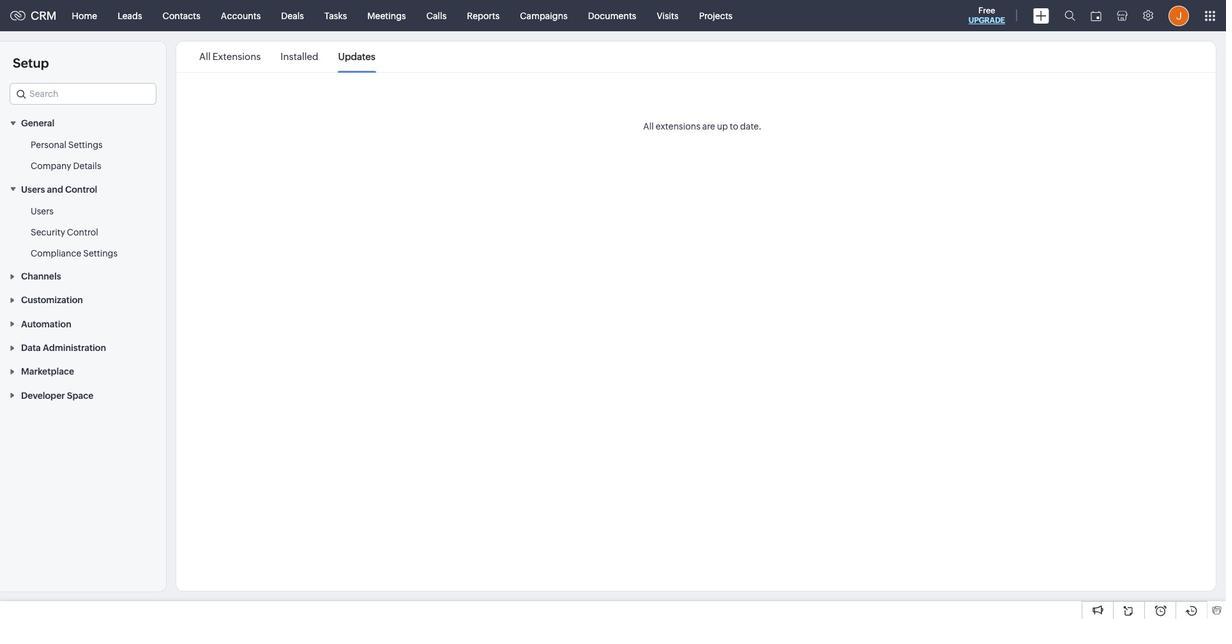 Task type: locate. For each thing, give the bounding box(es) containing it.
crm link
[[10, 9, 57, 22]]

developer space button
[[0, 384, 166, 408]]

contacts
[[163, 11, 201, 21]]

data administration
[[21, 343, 106, 353]]

0 vertical spatial all
[[199, 51, 211, 62]]

control
[[65, 184, 97, 195], [67, 227, 98, 238]]

free upgrade
[[969, 6, 1006, 25]]

channels button
[[0, 264, 166, 288]]

0 horizontal spatial all
[[199, 51, 211, 62]]

1 horizontal spatial all
[[644, 121, 654, 132]]

settings up channels dropdown button
[[83, 248, 118, 259]]

crm
[[31, 9, 57, 22]]

settings inside general region
[[68, 140, 103, 150]]

installed link
[[281, 42, 319, 72]]

users inside dropdown button
[[21, 184, 45, 195]]

deals link
[[271, 0, 314, 31]]

compliance settings link
[[31, 247, 118, 260]]

users
[[21, 184, 45, 195], [31, 206, 54, 216]]

meetings
[[368, 11, 406, 21]]

settings
[[68, 140, 103, 150], [83, 248, 118, 259]]

personal settings
[[31, 140, 103, 150]]

up
[[717, 121, 728, 132]]

create menu image
[[1034, 8, 1050, 23]]

security
[[31, 227, 65, 238]]

users and control button
[[0, 177, 166, 201]]

settings for personal settings
[[68, 140, 103, 150]]

settings up details
[[68, 140, 103, 150]]

general
[[21, 118, 54, 129]]

reports
[[467, 11, 500, 21]]

all extensions
[[199, 51, 261, 62]]

settings inside users and control region
[[83, 248, 118, 259]]

calls
[[427, 11, 447, 21]]

deals
[[281, 11, 304, 21]]

all
[[199, 51, 211, 62], [644, 121, 654, 132]]

users for users and control
[[21, 184, 45, 195]]

personal settings link
[[31, 139, 103, 152]]

users left 'and'
[[21, 184, 45, 195]]

visits
[[657, 11, 679, 21]]

0 vertical spatial users
[[21, 184, 45, 195]]

personal
[[31, 140, 66, 150]]

customization
[[21, 295, 83, 306]]

data administration button
[[0, 336, 166, 360]]

0 vertical spatial control
[[65, 184, 97, 195]]

projects
[[699, 11, 733, 21]]

administration
[[43, 343, 106, 353]]

control inside region
[[67, 227, 98, 238]]

general button
[[0, 111, 166, 135]]

projects link
[[689, 0, 743, 31]]

control up compliance settings
[[67, 227, 98, 238]]

company
[[31, 161, 71, 171]]

details
[[73, 161, 101, 171]]

leads link
[[107, 0, 152, 31]]

security control
[[31, 227, 98, 238]]

search element
[[1058, 0, 1084, 31]]

control down details
[[65, 184, 97, 195]]

profile element
[[1162, 0, 1197, 31]]

meetings link
[[357, 0, 416, 31]]

1 vertical spatial all
[[644, 121, 654, 132]]

None field
[[10, 83, 157, 105]]

all for all extensions are up to date.
[[644, 121, 654, 132]]

0 vertical spatial settings
[[68, 140, 103, 150]]

developer
[[21, 391, 65, 401]]

all for all extensions
[[199, 51, 211, 62]]

1 vertical spatial users
[[31, 206, 54, 216]]

users inside users and control region
[[31, 206, 54, 216]]

accounts
[[221, 11, 261, 21]]

search image
[[1065, 10, 1076, 21]]

calls link
[[416, 0, 457, 31]]

updates
[[338, 51, 376, 62]]

create menu element
[[1026, 0, 1058, 31]]

profile image
[[1169, 5, 1190, 26]]

compliance
[[31, 248, 81, 259]]

users up security
[[31, 206, 54, 216]]

control inside dropdown button
[[65, 184, 97, 195]]

updates link
[[338, 42, 376, 72]]

campaigns
[[520, 11, 568, 21]]

1 vertical spatial control
[[67, 227, 98, 238]]

installed
[[281, 51, 319, 62]]

users and control
[[21, 184, 97, 195]]

reports link
[[457, 0, 510, 31]]

setup
[[13, 56, 49, 70]]

1 vertical spatial settings
[[83, 248, 118, 259]]

data
[[21, 343, 41, 353]]

calendar image
[[1091, 11, 1102, 21]]



Task type: describe. For each thing, give the bounding box(es) containing it.
company details link
[[31, 160, 101, 173]]

accounts link
[[211, 0, 271, 31]]

security control link
[[31, 226, 98, 239]]

all extensions link
[[199, 42, 261, 72]]

customization button
[[0, 288, 166, 312]]

to
[[730, 121, 739, 132]]

settings for compliance settings
[[83, 248, 118, 259]]

documents
[[588, 11, 637, 21]]

campaigns link
[[510, 0, 578, 31]]

marketplace button
[[0, 360, 166, 384]]

documents link
[[578, 0, 647, 31]]

developer space
[[21, 391, 94, 401]]

channels
[[21, 272, 61, 282]]

home
[[72, 11, 97, 21]]

extensions
[[213, 51, 261, 62]]

date.
[[741, 121, 762, 132]]

tasks link
[[314, 0, 357, 31]]

leads
[[118, 11, 142, 21]]

visits link
[[647, 0, 689, 31]]

upgrade
[[969, 16, 1006, 25]]

users link
[[31, 205, 54, 218]]

space
[[67, 391, 94, 401]]

home link
[[62, 0, 107, 31]]

users and control region
[[0, 201, 166, 264]]

general region
[[0, 135, 166, 177]]

automation
[[21, 319, 71, 330]]

are
[[703, 121, 716, 132]]

and
[[47, 184, 63, 195]]

marketplace
[[21, 367, 74, 377]]

Search text field
[[10, 84, 156, 104]]

all extensions are up to date.
[[644, 121, 762, 132]]

extensions
[[656, 121, 701, 132]]

company details
[[31, 161, 101, 171]]

free
[[979, 6, 996, 15]]

contacts link
[[152, 0, 211, 31]]

tasks
[[325, 11, 347, 21]]

users for users
[[31, 206, 54, 216]]

automation button
[[0, 312, 166, 336]]

compliance settings
[[31, 248, 118, 259]]



Task type: vqa. For each thing, say whether or not it's contained in the screenshot.
All associated with All Extensions
yes



